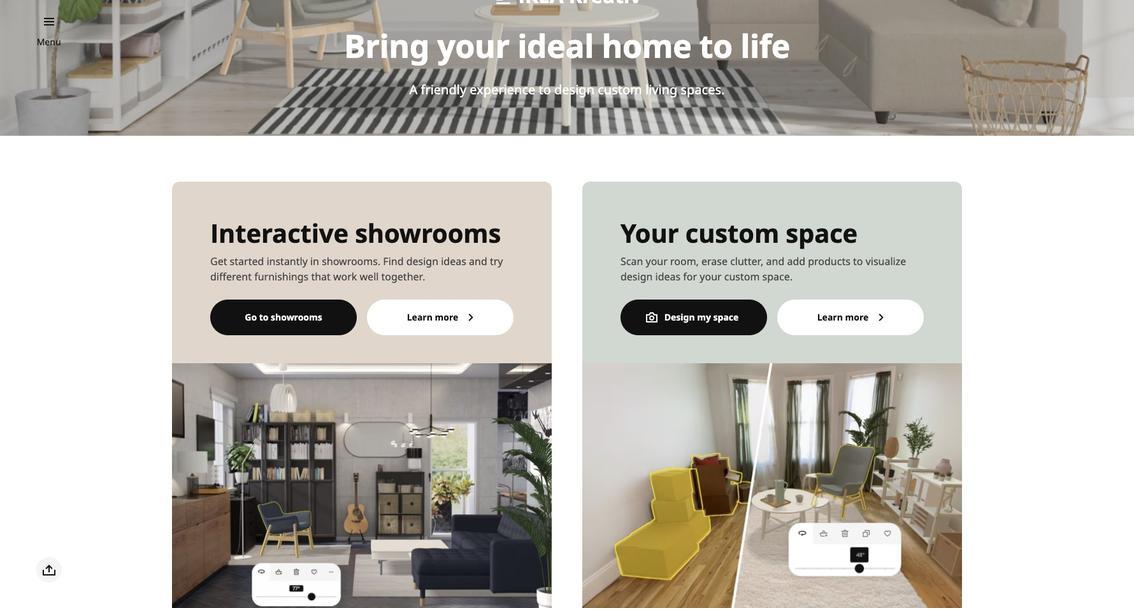 Task type: describe. For each thing, give the bounding box(es) containing it.
furnishings
[[254, 269, 309, 284]]

showrooms.
[[322, 254, 381, 268]]

that
[[311, 269, 331, 284]]

started
[[230, 254, 264, 268]]

go to showrooms button
[[210, 299, 357, 335]]

your for ideal
[[438, 24, 510, 67]]

instantly
[[267, 254, 308, 268]]

find
[[383, 254, 404, 268]]

different
[[210, 269, 252, 284]]

design my space
[[665, 311, 739, 323]]

get
[[210, 254, 227, 268]]

erase
[[702, 254, 728, 268]]

1 vertical spatial custom
[[686, 215, 780, 250]]

my
[[697, 311, 711, 323]]

menu
[[37, 36, 61, 48]]

to inside scan your room, erase clutter, and add products to visualize design ideas for your custom space.
[[854, 254, 863, 268]]

0 vertical spatial custom
[[598, 81, 642, 98]]

go to showrooms
[[245, 311, 322, 323]]

space for design my space
[[714, 311, 739, 323]]

design my space button
[[621, 299, 767, 335]]

living
[[646, 81, 678, 98]]

your for room,
[[646, 254, 668, 268]]

ideal
[[518, 24, 594, 67]]

learn for showrooms
[[407, 311, 433, 323]]

design inside scan your room, erase clutter, and add products to visualize design ideas for your custom space.
[[621, 269, 653, 284]]

space for your custom space
[[786, 215, 858, 250]]

interactive showrooms
[[210, 215, 501, 250]]

ideas inside scan your room, erase clutter, and add products to visualize design ideas for your custom space.
[[656, 269, 681, 284]]

add
[[787, 254, 806, 268]]

a
[[410, 81, 418, 98]]

learn more for interactive showrooms
[[407, 311, 459, 323]]

interactive
[[210, 215, 349, 250]]

1 horizontal spatial design
[[555, 81, 595, 98]]

showrooms inside button
[[271, 311, 322, 323]]

and inside scan your room, erase clutter, and add products to visualize design ideas for your custom space.
[[767, 254, 785, 268]]

visualize
[[866, 254, 907, 268]]

a friendly experience to design custom living spaces.
[[410, 81, 725, 98]]



Task type: vqa. For each thing, say whether or not it's contained in the screenshot.
top AS
no



Task type: locate. For each thing, give the bounding box(es) containing it.
1 vertical spatial your
[[646, 254, 668, 268]]

clutter,
[[731, 254, 764, 268]]

0 horizontal spatial learn more
[[407, 311, 459, 323]]

home
[[602, 24, 692, 67]]

your up experience
[[438, 24, 510, 67]]

learn more for your custom space
[[818, 311, 869, 323]]

0 horizontal spatial showrooms
[[271, 311, 322, 323]]

bring
[[344, 24, 430, 67]]

to right "go"
[[259, 311, 269, 323]]

0 vertical spatial design
[[555, 81, 595, 98]]

menu button
[[37, 35, 61, 49]]

0 horizontal spatial learn more button
[[367, 299, 514, 335]]

go
[[245, 311, 257, 323]]

and up space.
[[767, 254, 785, 268]]

to
[[700, 24, 733, 67], [539, 81, 551, 98], [854, 254, 863, 268], [259, 311, 269, 323]]

space.
[[763, 269, 793, 284]]

1 horizontal spatial learn more
[[818, 311, 869, 323]]

learn
[[407, 311, 433, 323], [818, 311, 843, 323]]

1 horizontal spatial learn
[[818, 311, 843, 323]]

design
[[665, 311, 695, 323]]

room,
[[671, 254, 699, 268]]

space up "products"
[[786, 215, 858, 250]]

to up spaces.
[[700, 24, 733, 67]]

0 vertical spatial your
[[438, 24, 510, 67]]

showrooms
[[355, 215, 501, 250], [271, 311, 322, 323]]

2 learn more button from the left
[[778, 299, 924, 335]]

work
[[333, 269, 357, 284]]

0 horizontal spatial space
[[714, 311, 739, 323]]

for
[[684, 269, 697, 284]]

learn more button
[[367, 299, 514, 335], [778, 299, 924, 335]]

try
[[490, 254, 503, 268]]

experience
[[470, 81, 536, 98]]

space right my
[[714, 311, 739, 323]]

1 horizontal spatial showrooms
[[355, 215, 501, 250]]

1 vertical spatial design
[[406, 254, 439, 268]]

1 horizontal spatial learn more button
[[778, 299, 924, 335]]

2 learn more from the left
[[818, 311, 869, 323]]

2 more from the left
[[846, 311, 869, 323]]

0 vertical spatial ideas
[[441, 254, 467, 268]]

custom up clutter,
[[686, 215, 780, 250]]

together.
[[382, 269, 425, 284]]

design down bring your ideal home to life
[[555, 81, 595, 98]]

and left try
[[469, 254, 487, 268]]

1 vertical spatial showrooms
[[271, 311, 322, 323]]

and inside get started instantly in showrooms. find design ideas and try different furnishings that work well together.
[[469, 254, 487, 268]]

bring your ideal home to life
[[344, 24, 790, 67]]

your
[[621, 215, 679, 250]]

2 horizontal spatial design
[[621, 269, 653, 284]]

ideas left for
[[656, 269, 681, 284]]

1 horizontal spatial more
[[846, 311, 869, 323]]

your
[[438, 24, 510, 67], [646, 254, 668, 268], [700, 269, 722, 284]]

learn down "products"
[[818, 311, 843, 323]]

1 vertical spatial space
[[714, 311, 739, 323]]

scan
[[621, 254, 643, 268]]

0 horizontal spatial learn
[[407, 311, 433, 323]]

in
[[310, 254, 319, 268]]

1 learn more button from the left
[[367, 299, 514, 335]]

design up the together. at the left of page
[[406, 254, 439, 268]]

ideas
[[441, 254, 467, 268], [656, 269, 681, 284]]

learn more
[[407, 311, 459, 323], [818, 311, 869, 323]]

1 more from the left
[[435, 311, 459, 323]]

well
[[360, 269, 379, 284]]

life
[[741, 24, 790, 67]]

0 horizontal spatial ideas
[[441, 254, 467, 268]]

2 vertical spatial design
[[621, 269, 653, 284]]

1 horizontal spatial your
[[646, 254, 668, 268]]

ideas inside get started instantly in showrooms. find design ideas and try different furnishings that work well together.
[[441, 254, 467, 268]]

get started instantly in showrooms. find design ideas and try different furnishings that work well together.
[[210, 254, 503, 284]]

1 horizontal spatial ideas
[[656, 269, 681, 284]]

your custom space
[[621, 215, 858, 250]]

1 horizontal spatial space
[[786, 215, 858, 250]]

more
[[435, 311, 459, 323], [846, 311, 869, 323]]

more for your custom space
[[846, 311, 869, 323]]

your right scan
[[646, 254, 668, 268]]

1 vertical spatial ideas
[[656, 269, 681, 284]]

learn more button for interactive showrooms
[[367, 299, 514, 335]]

learn more down "products"
[[818, 311, 869, 323]]

scan your room, erase clutter, and add products to visualize design ideas for your custom space.
[[621, 254, 907, 284]]

0 horizontal spatial and
[[469, 254, 487, 268]]

more for interactive showrooms
[[435, 311, 459, 323]]

2 vertical spatial custom
[[725, 269, 760, 284]]

design
[[555, 81, 595, 98], [406, 254, 439, 268], [621, 269, 653, 284]]

space
[[786, 215, 858, 250], [714, 311, 739, 323]]

1 horizontal spatial and
[[767, 254, 785, 268]]

2 and from the left
[[767, 254, 785, 268]]

learn more button for your custom space
[[778, 299, 924, 335]]

2 learn from the left
[[818, 311, 843, 323]]

learn for custom
[[818, 311, 843, 323]]

2 horizontal spatial your
[[700, 269, 722, 284]]

learn down the together. at the left of page
[[407, 311, 433, 323]]

to inside go to showrooms button
[[259, 311, 269, 323]]

1 learn more from the left
[[407, 311, 459, 323]]

showrooms up 'find' on the top left of page
[[355, 215, 501, 250]]

to left 'visualize'
[[854, 254, 863, 268]]

1 learn from the left
[[407, 311, 433, 323]]

custom down clutter,
[[725, 269, 760, 284]]

1 and from the left
[[469, 254, 487, 268]]

to right experience
[[539, 81, 551, 98]]

learn more button down "products"
[[778, 299, 924, 335]]

0 vertical spatial showrooms
[[355, 215, 501, 250]]

0 horizontal spatial design
[[406, 254, 439, 268]]

0 horizontal spatial your
[[438, 24, 510, 67]]

custom left living
[[598, 81, 642, 98]]

custom
[[598, 81, 642, 98], [686, 215, 780, 250], [725, 269, 760, 284]]

0 horizontal spatial more
[[435, 311, 459, 323]]

learn more down the together. at the left of page
[[407, 311, 459, 323]]

0 vertical spatial space
[[786, 215, 858, 250]]

design inside get started instantly in showrooms. find design ideas and try different furnishings that work well together.
[[406, 254, 439, 268]]

2 vertical spatial your
[[700, 269, 722, 284]]

space inside button
[[714, 311, 739, 323]]

custom inside scan your room, erase clutter, and add products to visualize design ideas for your custom space.
[[725, 269, 760, 284]]

friendly
[[421, 81, 467, 98]]

showrooms down furnishings
[[271, 311, 322, 323]]

products
[[808, 254, 851, 268]]

design down scan
[[621, 269, 653, 284]]

your down "erase"
[[700, 269, 722, 284]]

learn more button down the together. at the left of page
[[367, 299, 514, 335]]

ideas left try
[[441, 254, 467, 268]]

and
[[469, 254, 487, 268], [767, 254, 785, 268]]

spaces.
[[681, 81, 725, 98]]



